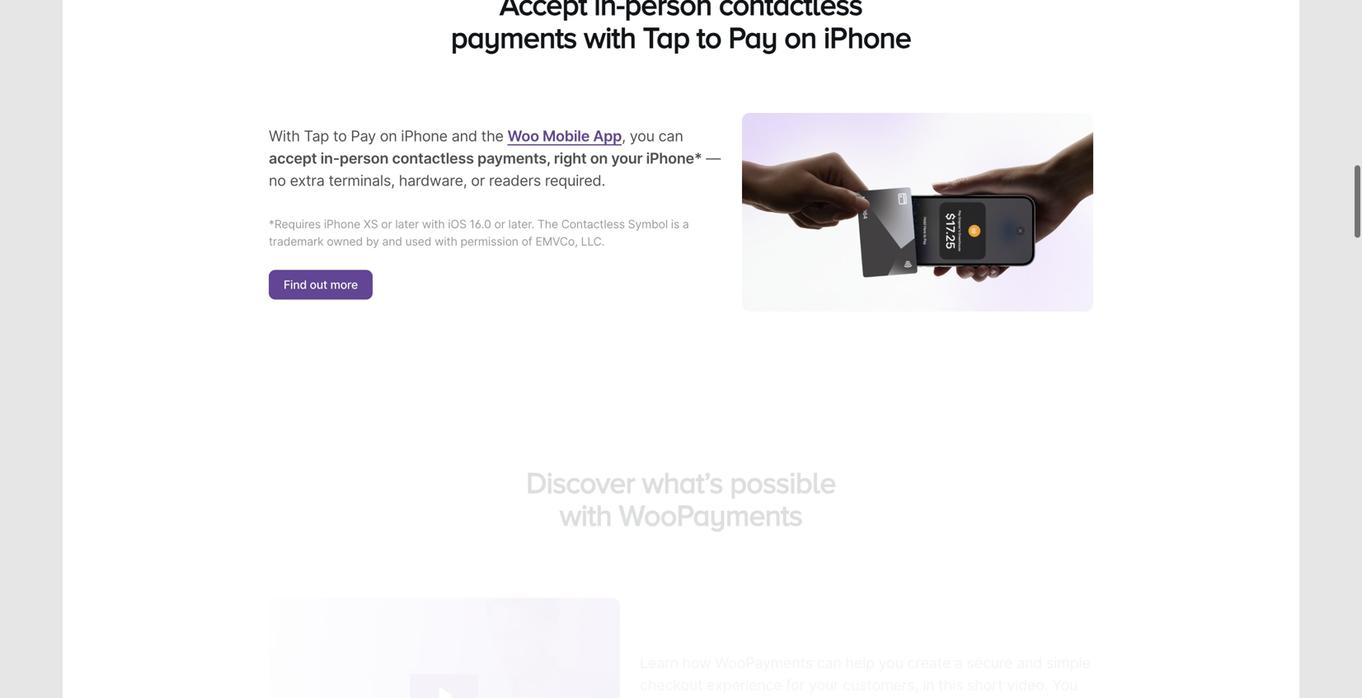 Task type: describe. For each thing, give the bounding box(es) containing it.
and inside *requires iphone xs or later with ios 16.0 or later. the contactless symbol is a trademark owned by and used with permission of emvco, llc.
[[382, 235, 402, 249]]

woo mobile app link
[[508, 127, 622, 145]]

video element
[[269, 591, 620, 699]]

hardware,
[[399, 172, 467, 190]]

symbol
[[628, 217, 668, 231]]

later.
[[508, 217, 535, 231]]

contactless
[[561, 217, 625, 231]]

learn
[[640, 648, 679, 666]]

how
[[683, 648, 711, 666]]

simple
[[1047, 648, 1091, 666]]

create
[[908, 648, 951, 666]]

later
[[395, 217, 419, 231]]

0 horizontal spatial more
[[330, 278, 358, 292]]

in-
[[320, 149, 340, 167]]

iphone inside with tap to pay on iphone and the woo mobile app , you can accept in-person contactless payments, right on your iphone*
[[401, 127, 448, 145]]

*requires
[[269, 217, 321, 231]]

you
[[1052, 670, 1078, 688]]

0 vertical spatial iphone
[[824, 20, 911, 53]]

permission
[[461, 235, 519, 249]]

16.0
[[470, 217, 491, 231]]

on inside learn how woopayments can help you create a secure and simple checkout experience for your customers, in this short video. you can find more information on our
[[818, 692, 836, 699]]

woo
[[508, 127, 539, 145]]

you inside learn how woopayments can help you create a secure and simple checkout experience for your customers, in this short video. you can find more information on our
[[879, 648, 904, 666]]

iphone*
[[646, 149, 702, 167]]

mobile
[[543, 127, 590, 145]]

ios
[[448, 217, 467, 231]]

possible
[[730, 457, 836, 490]]

the
[[538, 217, 558, 231]]

woopayments inside discover what's possible with woopayments
[[619, 490, 803, 523]]

video.
[[1007, 670, 1048, 688]]

payments
[[451, 20, 577, 53]]

and inside learn how woopayments can help you create a secure and simple checkout experience for your customers, in this short video. you can find more information on our
[[1017, 648, 1043, 666]]

this
[[939, 670, 963, 688]]

used
[[405, 235, 432, 249]]

1 horizontal spatial tap
[[643, 20, 690, 53]]

of
[[522, 235, 533, 249]]

*requires iphone xs or later with ios 16.0 or later. the contactless symbol is a trademark owned by and used with permission of emvco, llc.
[[269, 217, 689, 249]]

llc.
[[581, 235, 605, 249]]

find
[[284, 278, 307, 292]]

your inside learn how woopayments can help you create a secure and simple checkout experience for your customers, in this short video. you can find more information on our
[[809, 670, 839, 688]]

owned
[[327, 235, 363, 249]]

payments with tap to pay on iphone
[[451, 20, 911, 53]]

,
[[622, 127, 626, 145]]

no
[[269, 172, 286, 190]]

1 horizontal spatial pay
[[729, 20, 778, 53]]

—
[[706, 149, 721, 167]]

app
[[593, 127, 622, 145]]

experience
[[707, 670, 782, 688]]

payments,
[[477, 149, 551, 167]]

what's
[[642, 457, 723, 490]]

0 horizontal spatial or
[[381, 217, 392, 231]]

can inside with tap to pay on iphone and the woo mobile app , you can accept in-person contactless payments, right on your iphone*
[[659, 127, 683, 145]]

find out more link
[[269, 270, 373, 300]]

more inside learn how woopayments can help you create a secure and simple checkout experience for your customers, in this short video. you can find more information on our
[[699, 692, 733, 699]]

1 horizontal spatial to
[[697, 20, 722, 53]]



Task type: vqa. For each thing, say whether or not it's contained in the screenshot.
"Search" icon
no



Task type: locate. For each thing, give the bounding box(es) containing it.
0 horizontal spatial pay
[[351, 127, 376, 145]]

for
[[786, 670, 805, 688]]

your
[[611, 149, 643, 167], [809, 670, 839, 688]]

0 vertical spatial can
[[659, 127, 683, 145]]

more
[[330, 278, 358, 292], [699, 692, 733, 699]]

extra
[[290, 172, 325, 190]]

find out more
[[284, 278, 358, 292]]

checkout
[[640, 670, 703, 688]]

short
[[967, 670, 1003, 688]]

tap
[[643, 20, 690, 53], [304, 127, 329, 145]]

1 horizontal spatial or
[[471, 172, 485, 190]]

— no extra terminals, hardware, or readers required.
[[269, 149, 721, 190]]

0 vertical spatial more
[[330, 278, 358, 292]]

discover
[[526, 457, 635, 490]]

you right ,
[[630, 127, 655, 145]]

0 vertical spatial woopayments
[[619, 490, 803, 523]]

2 vertical spatial and
[[1017, 648, 1043, 666]]

can down the "checkout"
[[640, 692, 665, 699]]

1 horizontal spatial a
[[955, 648, 963, 666]]

and left the
[[452, 127, 477, 145]]

find
[[669, 692, 695, 699]]

with
[[269, 127, 300, 145]]

2 horizontal spatial iphone
[[824, 20, 911, 53]]

and right by
[[382, 235, 402, 249]]

you inside with tap to pay on iphone and the woo mobile app , you can accept in-person contactless payments, right on your iphone*
[[630, 127, 655, 145]]

and up video.
[[1017, 648, 1043, 666]]

0 vertical spatial you
[[630, 127, 655, 145]]

2 vertical spatial iphone
[[324, 217, 361, 231]]

0 vertical spatial your
[[611, 149, 643, 167]]

1 horizontal spatial your
[[809, 670, 839, 688]]

1 horizontal spatial and
[[452, 127, 477, 145]]

0 horizontal spatial tap
[[304, 127, 329, 145]]

woopayments
[[619, 490, 803, 523], [715, 648, 813, 666]]

0 vertical spatial tap
[[643, 20, 690, 53]]

your down ,
[[611, 149, 643, 167]]

0 vertical spatial to
[[697, 20, 722, 53]]

or
[[471, 172, 485, 190], [381, 217, 392, 231], [494, 217, 505, 231]]

accept
[[269, 149, 317, 167]]

1 horizontal spatial iphone
[[401, 127, 448, 145]]

1 vertical spatial woopayments
[[715, 648, 813, 666]]

right
[[554, 149, 587, 167]]

and inside with tap to pay on iphone and the woo mobile app , you can accept in-person contactless payments, right on your iphone*
[[452, 127, 477, 145]]

to inside with tap to pay on iphone and the woo mobile app , you can accept in-person contactless payments, right on your iphone*
[[333, 127, 347, 145]]

with
[[584, 20, 636, 53], [422, 217, 445, 231], [435, 235, 458, 249], [560, 490, 612, 523]]

can left help
[[817, 648, 842, 666]]

terminals,
[[329, 172, 395, 190]]

1 vertical spatial your
[[809, 670, 839, 688]]

1 vertical spatial tap
[[304, 127, 329, 145]]

pay
[[729, 20, 778, 53], [351, 127, 376, 145]]

by
[[366, 235, 379, 249]]

customers,
[[843, 670, 919, 688]]

trademark
[[269, 235, 324, 249]]

with inside discover what's possible with woopayments
[[560, 490, 612, 523]]

1 vertical spatial and
[[382, 235, 402, 249]]

help
[[846, 648, 875, 666]]

0 vertical spatial pay
[[729, 20, 778, 53]]

1 vertical spatial pay
[[351, 127, 376, 145]]

0 vertical spatial a
[[683, 217, 689, 231]]

a up this
[[955, 648, 963, 666]]

2 vertical spatial can
[[640, 692, 665, 699]]

0 horizontal spatial and
[[382, 235, 402, 249]]

on
[[785, 20, 817, 53], [380, 127, 397, 145], [590, 149, 608, 167], [818, 692, 836, 699]]

emvco,
[[536, 235, 578, 249]]

discover what's possible with woopayments
[[526, 457, 836, 523]]

readers
[[489, 172, 541, 190]]

iphone
[[824, 20, 911, 53], [401, 127, 448, 145], [324, 217, 361, 231]]

more down experience in the bottom right of the page
[[699, 692, 733, 699]]

2 horizontal spatial or
[[494, 217, 505, 231]]

information
[[737, 692, 815, 699]]

1 horizontal spatial more
[[699, 692, 733, 699]]

can up iphone*
[[659, 127, 683, 145]]

pay inside with tap to pay on iphone and the woo mobile app , you can accept in-person contactless payments, right on your iphone*
[[351, 127, 376, 145]]

0 horizontal spatial your
[[611, 149, 643, 167]]

2 horizontal spatial and
[[1017, 648, 1043, 666]]

learn how woopayments can help you create a secure and simple checkout experience for your customers, in this short video. you can find more information on our
[[640, 648, 1091, 699]]

or right xs
[[381, 217, 392, 231]]

in
[[923, 670, 935, 688]]

1 vertical spatial a
[[955, 648, 963, 666]]

your right for
[[809, 670, 839, 688]]

or right 16.0
[[494, 217, 505, 231]]

can
[[659, 127, 683, 145], [817, 648, 842, 666], [640, 692, 665, 699]]

person
[[340, 149, 389, 167]]

iphone inside *requires iphone xs or later with ios 16.0 or later. the contactless symbol is a trademark owned by and used with permission of emvco, llc.
[[324, 217, 361, 231]]

xs
[[364, 217, 378, 231]]

a
[[683, 217, 689, 231], [955, 648, 963, 666]]

1 vertical spatial can
[[817, 648, 842, 666]]

the
[[481, 127, 504, 145]]

your inside with tap to pay on iphone and the woo mobile app , you can accept in-person contactless payments, right on your iphone*
[[611, 149, 643, 167]]

0 horizontal spatial a
[[683, 217, 689, 231]]

0 vertical spatial and
[[452, 127, 477, 145]]

a inside *requires iphone xs or later with ios 16.0 or later. the contactless symbol is a trademark owned by and used with permission of emvco, llc.
[[683, 217, 689, 231]]

a right 'is'
[[683, 217, 689, 231]]

with tap to pay on iphone and the woo mobile app , you can accept in-person contactless payments, right on your iphone*
[[269, 127, 702, 167]]

you
[[630, 127, 655, 145], [879, 648, 904, 666]]

out
[[310, 278, 327, 292]]

0 horizontal spatial to
[[333, 127, 347, 145]]

1 vertical spatial iphone
[[401, 127, 448, 145]]

1 vertical spatial you
[[879, 648, 904, 666]]

and
[[452, 127, 477, 145], [382, 235, 402, 249], [1017, 648, 1043, 666]]

what is online payments? image
[[269, 591, 620, 699], [269, 591, 620, 699]]

woopayments inside learn how woopayments can help you create a secure and simple checkout experience for your customers, in this short video. you can find more information on our
[[715, 648, 813, 666]]

is
[[671, 217, 680, 231]]

1 horizontal spatial you
[[879, 648, 904, 666]]

0 horizontal spatial you
[[630, 127, 655, 145]]

or down with tap to pay on iphone and the woo mobile app , you can accept in-person contactless payments, right on your iphone*
[[471, 172, 485, 190]]

our
[[840, 692, 862, 699]]

to
[[697, 20, 722, 53], [333, 127, 347, 145]]

required.
[[545, 172, 606, 190]]

a inside learn how woopayments can help you create a secure and simple checkout experience for your customers, in this short video. you can find more information on our
[[955, 648, 963, 666]]

0 horizontal spatial iphone
[[324, 217, 361, 231]]

you up customers,
[[879, 648, 904, 666]]

or inside — no extra terminals, hardware, or readers required.
[[471, 172, 485, 190]]

contactless
[[392, 149, 474, 167]]

1 vertical spatial more
[[699, 692, 733, 699]]

1 vertical spatial to
[[333, 127, 347, 145]]

tap inside with tap to pay on iphone and the woo mobile app , you can accept in-person contactless payments, right on your iphone*
[[304, 127, 329, 145]]

more right out
[[330, 278, 358, 292]]

secure
[[967, 648, 1013, 666]]



